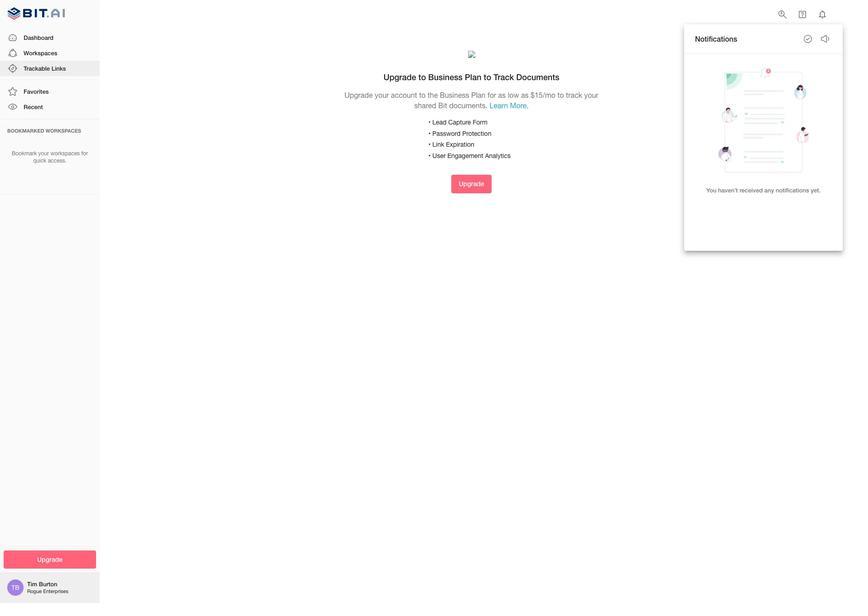Task type: vqa. For each thing, say whether or not it's contained in the screenshot.
Bookmark your workspaces for quick access.
yes



Task type: describe. For each thing, give the bounding box(es) containing it.
bookmarked workspaces
[[7, 128, 81, 134]]

1 • from the top
[[429, 119, 431, 126]]

track
[[494, 72, 514, 82]]

favorites
[[24, 88, 49, 95]]

bookmarked
[[7, 128, 44, 134]]

more.
[[510, 102, 529, 110]]

2 horizontal spatial your
[[585, 91, 599, 99]]

upgrade to business plan to track documents
[[384, 72, 560, 82]]

trackable
[[24, 65, 50, 72]]

track
[[566, 91, 583, 99]]

business inside upgrade your account to the business plan for as low as $15/mo to track your shared bit documents.
[[440, 91, 470, 99]]

learn
[[490, 102, 508, 110]]

documents.
[[449, 102, 488, 110]]

favorites button
[[0, 84, 100, 99]]

0 vertical spatial upgrade button
[[452, 175, 492, 193]]

low
[[508, 91, 519, 99]]

notifications
[[776, 187, 810, 194]]

protection
[[462, 130, 492, 137]]

for inside bookmark your workspaces for quick access.
[[81, 150, 88, 157]]

recent
[[24, 104, 43, 111]]

for inside upgrade your account to the business plan for as low as $15/mo to track your shared bit documents.
[[488, 91, 497, 99]]

0 vertical spatial plan
[[465, 72, 482, 82]]

capture
[[449, 119, 471, 126]]

bookmark
[[12, 150, 37, 157]]

notifications
[[695, 34, 738, 43]]

the
[[428, 91, 438, 99]]

learn more.
[[490, 102, 529, 110]]

analytics
[[485, 152, 511, 159]]

rogue
[[27, 590, 42, 595]]

2 • from the top
[[429, 130, 431, 137]]

recent button
[[0, 99, 100, 115]]

3 • from the top
[[429, 141, 431, 148]]

password
[[433, 130, 461, 137]]

1 as from the left
[[499, 91, 506, 99]]

enterprises
[[43, 590, 68, 595]]

trackable links
[[24, 65, 66, 72]]

expiration
[[446, 141, 475, 148]]

user
[[433, 152, 446, 159]]

your for for
[[38, 150, 49, 157]]

plan inside upgrade your account to the business plan for as low as $15/mo to track your shared bit documents.
[[472, 91, 486, 99]]



Task type: locate. For each thing, give the bounding box(es) containing it.
1 horizontal spatial for
[[488, 91, 497, 99]]

your up the quick
[[38, 150, 49, 157]]

your right track
[[585, 91, 599, 99]]

trackable links button
[[0, 61, 100, 76]]

business
[[428, 72, 463, 82], [440, 91, 470, 99]]

for right workspaces
[[81, 150, 88, 157]]

tb
[[11, 585, 19, 592]]

your inside bookmark your workspaces for quick access.
[[38, 150, 49, 157]]

quick
[[33, 158, 46, 164]]

bookmark your workspaces for quick access.
[[12, 150, 88, 164]]

0 horizontal spatial as
[[499, 91, 506, 99]]

to
[[419, 72, 426, 82], [484, 72, 492, 82], [419, 91, 426, 99], [558, 91, 564, 99]]

upgrade button
[[452, 175, 492, 193], [4, 551, 96, 569]]

• left user
[[429, 152, 431, 159]]

business up bit
[[440, 91, 470, 99]]

learn more. link
[[490, 102, 529, 110]]

you
[[707, 187, 717, 194]]

you haven't received any notifications yet.
[[707, 187, 821, 194]]

for up the learn
[[488, 91, 497, 99]]

documents
[[516, 72, 560, 82]]

tim
[[27, 581, 37, 589]]

1 horizontal spatial as
[[521, 91, 529, 99]]

upgrade
[[384, 72, 416, 82], [345, 91, 373, 99], [459, 180, 484, 188], [37, 556, 63, 564]]

dashboard
[[24, 34, 53, 41]]

$15/mo
[[531, 91, 556, 99]]

0 vertical spatial business
[[428, 72, 463, 82]]

shared
[[414, 102, 437, 110]]

plan
[[465, 72, 482, 82], [472, 91, 486, 99]]

account
[[391, 91, 417, 99]]

access.
[[48, 158, 67, 164]]

1 horizontal spatial upgrade button
[[452, 175, 492, 193]]

upgrade button down engagement
[[452, 175, 492, 193]]

• left lead
[[429, 119, 431, 126]]

•
[[429, 119, 431, 126], [429, 130, 431, 137], [429, 141, 431, 148], [429, 152, 431, 159]]

for
[[488, 91, 497, 99], [81, 150, 88, 157]]

links
[[52, 65, 66, 72]]

as
[[499, 91, 506, 99], [521, 91, 529, 99]]

1 vertical spatial upgrade button
[[4, 551, 96, 569]]

1 horizontal spatial your
[[375, 91, 389, 99]]

0 horizontal spatial your
[[38, 150, 49, 157]]

lead
[[433, 119, 447, 126]]

burton
[[39, 581, 57, 589]]

dashboard button
[[0, 30, 100, 45]]

upgrade inside upgrade your account to the business plan for as low as $15/mo to track your shared bit documents.
[[345, 91, 373, 99]]

haven't
[[719, 187, 738, 194]]

0 horizontal spatial upgrade button
[[4, 551, 96, 569]]

your for to
[[375, 91, 389, 99]]

workspaces
[[24, 49, 57, 57]]

as right low
[[521, 91, 529, 99]]

1 vertical spatial for
[[81, 150, 88, 157]]

1 vertical spatial business
[[440, 91, 470, 99]]

yet.
[[811, 187, 821, 194]]

0 horizontal spatial for
[[81, 150, 88, 157]]

your
[[375, 91, 389, 99], [585, 91, 599, 99], [38, 150, 49, 157]]

link
[[433, 141, 444, 148]]

0 vertical spatial for
[[488, 91, 497, 99]]

plan up documents.
[[472, 91, 486, 99]]

form
[[473, 119, 488, 126]]

workspaces
[[51, 150, 80, 157]]

your left account
[[375, 91, 389, 99]]

workspaces button
[[0, 45, 100, 61]]

business up the
[[428, 72, 463, 82]]

any
[[765, 187, 775, 194]]

engagement
[[448, 152, 484, 159]]

as up the learn
[[499, 91, 506, 99]]

• left link
[[429, 141, 431, 148]]

upgrade your account to the business plan for as low as $15/mo to track your shared bit documents.
[[345, 91, 599, 110]]

received
[[740, 187, 763, 194]]

• lead capture form • password protection • link expiration • user engagement analytics
[[429, 119, 511, 159]]

4 • from the top
[[429, 152, 431, 159]]

tim burton rogue enterprises
[[27, 581, 68, 595]]

bit
[[439, 102, 447, 110]]

upgrade button up burton
[[4, 551, 96, 569]]

• left password
[[429, 130, 431, 137]]

plan up upgrade your account to the business plan for as low as $15/mo to track your shared bit documents.
[[465, 72, 482, 82]]

2 as from the left
[[521, 91, 529, 99]]

workspaces
[[46, 128, 81, 134]]

1 vertical spatial plan
[[472, 91, 486, 99]]



